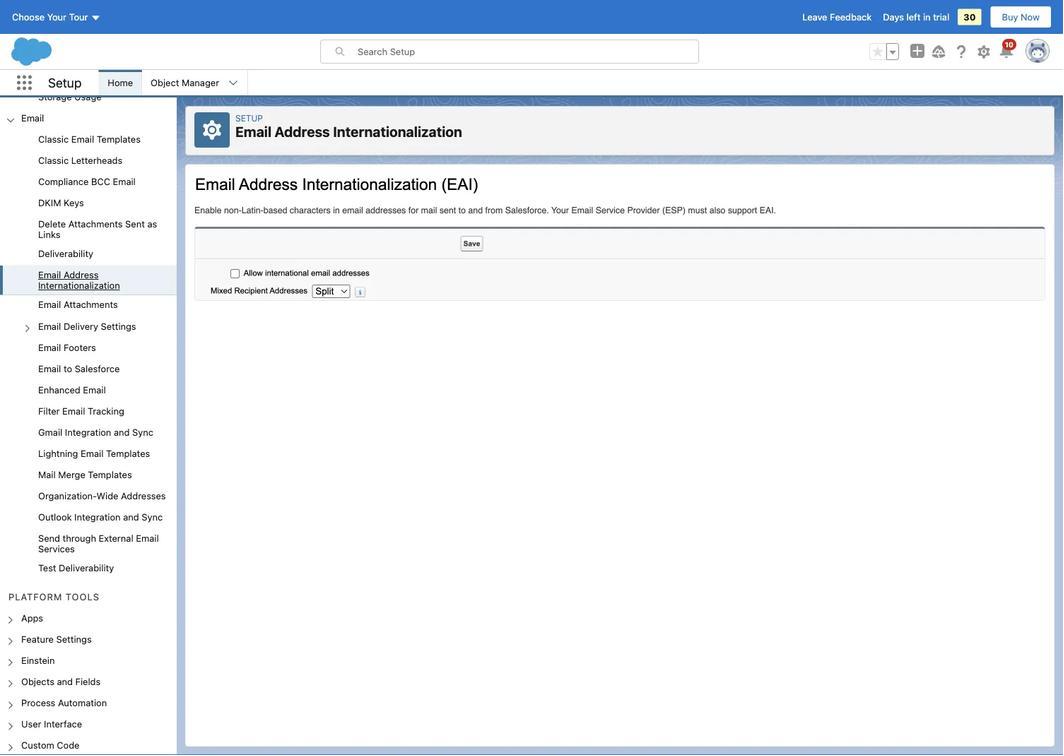 Task type: describe. For each thing, give the bounding box(es) containing it.
attachments for email
[[64, 300, 118, 310]]

email inside compliance bcc email link
[[113, 176, 136, 187]]

send through external email services
[[38, 534, 159, 555]]

as
[[147, 219, 157, 230]]

salesforce
[[75, 363, 120, 374]]

setup for setup
[[48, 75, 82, 90]]

address inside email address internationalization
[[64, 270, 99, 281]]

classic for classic email templates
[[38, 134, 69, 144]]

email inside filter email tracking link
[[62, 406, 85, 417]]

email delivery settings link
[[38, 321, 136, 334]]

storage
[[38, 91, 72, 102]]

einstein link
[[21, 656, 55, 668]]

keys
[[64, 198, 84, 208]]

email link
[[21, 113, 44, 125]]

objects and fields link
[[21, 677, 101, 690]]

deliverability link
[[38, 249, 93, 261]]

delete attachments sent as links link
[[38, 219, 177, 240]]

leave feedback link
[[803, 12, 872, 22]]

address inside setup email address internationalization
[[275, 123, 330, 140]]

enhanced email
[[38, 385, 106, 395]]

custom code link
[[21, 741, 80, 753]]

email attachments
[[38, 300, 118, 310]]

lightning email templates
[[38, 449, 150, 459]]

now
[[1021, 12, 1040, 22]]

tracking
[[88, 406, 124, 417]]

email footers link
[[38, 342, 96, 355]]

custom code
[[21, 741, 80, 751]]

email inside "email attachments" link
[[38, 300, 61, 310]]

test deliverability
[[38, 563, 114, 574]]

feature settings link
[[21, 634, 92, 647]]

merge
[[58, 470, 85, 480]]

email inside email delivery settings link
[[38, 321, 61, 331]]

test
[[38, 563, 56, 574]]

send
[[38, 534, 60, 544]]

email inside send through external email services
[[136, 534, 159, 544]]

2 vertical spatial and
[[57, 677, 73, 687]]

templates for mail merge templates
[[88, 470, 132, 480]]

platform tools
[[8, 592, 100, 603]]

and for outlook integration and sync
[[123, 512, 139, 523]]

integration for gmail
[[65, 427, 111, 438]]

tour
[[69, 12, 88, 22]]

home
[[108, 77, 133, 88]]

left
[[907, 12, 921, 22]]

trial
[[934, 12, 950, 22]]

email inside classic email templates link
[[71, 134, 94, 144]]

email inside enhanced email link
[[83, 385, 106, 395]]

integration for outlook
[[74, 512, 121, 523]]

send through external email services link
[[38, 534, 177, 555]]

object manager
[[151, 77, 219, 88]]

delete attachments sent as links
[[38, 219, 157, 240]]

mail merge templates
[[38, 470, 132, 480]]

leave
[[803, 12, 828, 22]]

gmail integration and sync link
[[38, 427, 153, 440]]

organization-
[[38, 491, 97, 502]]

days left in trial
[[883, 12, 950, 22]]

buy now button
[[990, 6, 1052, 28]]

dkim
[[38, 198, 61, 208]]

platform
[[8, 592, 62, 603]]

email delivery settings
[[38, 321, 136, 331]]

footers
[[64, 342, 96, 353]]

0 vertical spatial deliverability
[[38, 249, 93, 259]]

fields
[[75, 677, 101, 687]]

filter email tracking
[[38, 406, 124, 417]]

einstein
[[21, 656, 55, 666]]

enhanced
[[38, 385, 80, 395]]

process automation
[[21, 698, 107, 709]]

feedback
[[830, 12, 872, 22]]

group containing classic email templates
[[0, 130, 177, 580]]

classic email templates
[[38, 134, 141, 144]]

lightning email templates link
[[38, 449, 150, 461]]

compliance bcc email
[[38, 176, 136, 187]]

setup email address internationalization
[[235, 113, 462, 140]]

delete
[[38, 219, 66, 230]]

user interface
[[21, 719, 82, 730]]

storage usage
[[38, 91, 102, 102]]

0 vertical spatial group
[[870, 43, 900, 60]]

objects
[[21, 677, 54, 687]]

templates for lightning email templates
[[106, 449, 150, 459]]

classic letterheads
[[38, 155, 122, 166]]

templates for classic email templates
[[97, 134, 141, 144]]

choose your tour button
[[11, 6, 101, 28]]

classic email templates link
[[38, 134, 141, 147]]

outlook integration and sync
[[38, 512, 163, 523]]

internationalization inside setup email address internationalization
[[333, 123, 462, 140]]

outlook integration and sync link
[[38, 512, 163, 525]]

feature
[[21, 634, 54, 645]]

setup link
[[235, 113, 263, 123]]

email inside setup email address internationalization
[[235, 123, 272, 140]]

email down storage at left
[[21, 113, 44, 123]]

dkim keys
[[38, 198, 84, 208]]

email attachments link
[[38, 300, 118, 312]]

deliverability inside test deliverability link
[[59, 563, 114, 574]]

in
[[924, 12, 931, 22]]

your
[[47, 12, 66, 22]]

email inside email to salesforce link
[[38, 363, 61, 374]]

sync for outlook integration and sync
[[142, 512, 163, 523]]



Task type: vqa. For each thing, say whether or not it's contained in the screenshot.
bottommost Classic
yes



Task type: locate. For each thing, give the bounding box(es) containing it.
1 horizontal spatial group
[[870, 43, 900, 60]]

and
[[114, 427, 130, 438], [123, 512, 139, 523], [57, 677, 73, 687]]

organization-wide addresses
[[38, 491, 166, 502]]

letterheads
[[71, 155, 122, 166]]

email down email address internationalization
[[38, 300, 61, 310]]

mail merge templates link
[[38, 470, 132, 483]]

storage usage link
[[38, 91, 102, 104]]

attachments down keys on the top of the page
[[68, 219, 123, 230]]

dkim keys link
[[38, 198, 84, 210]]

sync up lightning email templates
[[132, 427, 153, 438]]

email address internationalization tree item
[[0, 266, 177, 295]]

30
[[964, 12, 976, 22]]

email down deliverability link
[[38, 270, 61, 281]]

code
[[57, 741, 80, 751]]

internationalization inside tree item
[[38, 281, 120, 291]]

email address internationalization link
[[38, 270, 177, 291]]

organization-wide addresses link
[[38, 491, 166, 504]]

process
[[21, 698, 55, 709]]

home link
[[99, 70, 142, 95]]

1 vertical spatial classic
[[38, 155, 69, 166]]

through
[[63, 534, 96, 544]]

email inside email footers link
[[38, 342, 61, 353]]

manager
[[182, 77, 219, 88]]

integration inside outlook integration and sync 'link'
[[74, 512, 121, 523]]

mail
[[38, 470, 56, 480]]

email to salesforce link
[[38, 363, 120, 376]]

apps link
[[21, 613, 43, 626]]

1 horizontal spatial address
[[275, 123, 330, 140]]

1 vertical spatial attachments
[[64, 300, 118, 310]]

sent
[[125, 219, 145, 230]]

1 vertical spatial settings
[[56, 634, 92, 645]]

settings right delivery
[[101, 321, 136, 331]]

gmail
[[38, 427, 62, 438]]

2 classic from the top
[[38, 155, 69, 166]]

classic
[[38, 134, 69, 144], [38, 155, 69, 166]]

0 vertical spatial and
[[114, 427, 130, 438]]

compliance bcc email link
[[38, 176, 136, 189]]

user interface link
[[21, 719, 82, 732]]

buy
[[1002, 12, 1019, 22]]

2 vertical spatial templates
[[88, 470, 132, 480]]

0 horizontal spatial setup
[[48, 75, 82, 90]]

email down salesforce
[[83, 385, 106, 395]]

settings right "feature"
[[56, 634, 92, 645]]

email right bcc
[[113, 176, 136, 187]]

0 vertical spatial templates
[[97, 134, 141, 144]]

1 vertical spatial templates
[[106, 449, 150, 459]]

integration down organization-wide addresses link
[[74, 512, 121, 523]]

filter
[[38, 406, 60, 417]]

outlook
[[38, 512, 72, 523]]

Search Setup text field
[[358, 40, 699, 63]]

objects and fields
[[21, 677, 101, 687]]

settings inside email tree item
[[101, 321, 136, 331]]

sync inside 'link'
[[142, 512, 163, 523]]

classic up 'compliance'
[[38, 155, 69, 166]]

leave feedback
[[803, 12, 872, 22]]

setup for setup email address internationalization
[[235, 113, 263, 123]]

1 vertical spatial deliverability
[[59, 563, 114, 574]]

email up classic letterheads
[[71, 134, 94, 144]]

email address internationalization
[[38, 270, 120, 291]]

templates
[[97, 134, 141, 144], [106, 449, 150, 459], [88, 470, 132, 480]]

integration down filter email tracking link
[[65, 427, 111, 438]]

10
[[1005, 40, 1014, 48]]

templates down gmail integration and sync link
[[106, 449, 150, 459]]

email down setup 'link'
[[235, 123, 272, 140]]

email inside lightning email templates "link"
[[81, 449, 104, 459]]

email footers
[[38, 342, 96, 353]]

setup inside setup email address internationalization
[[235, 113, 263, 123]]

addresses
[[121, 491, 166, 502]]

lightning
[[38, 449, 78, 459]]

services
[[38, 544, 75, 555]]

attachments for delete
[[68, 219, 123, 230]]

bcc
[[91, 176, 110, 187]]

filter email tracking link
[[38, 406, 124, 419]]

sync for gmail integration and sync
[[132, 427, 153, 438]]

attachments inside delete attachments sent as links
[[68, 219, 123, 230]]

email up email footers
[[38, 321, 61, 331]]

email down gmail integration and sync link
[[81, 449, 104, 459]]

1 vertical spatial group
[[0, 130, 177, 580]]

and for gmail integration and sync
[[114, 427, 130, 438]]

1 vertical spatial integration
[[74, 512, 121, 523]]

0 vertical spatial sync
[[132, 427, 153, 438]]

user
[[21, 719, 41, 730]]

email left footers
[[38, 342, 61, 353]]

1 vertical spatial internationalization
[[38, 281, 120, 291]]

and up process automation
[[57, 677, 73, 687]]

0 horizontal spatial settings
[[56, 634, 92, 645]]

1 vertical spatial address
[[64, 270, 99, 281]]

test deliverability link
[[38, 563, 114, 576]]

email left to
[[38, 363, 61, 374]]

classic letterheads link
[[38, 155, 122, 168]]

days
[[883, 12, 904, 22]]

attachments up email delivery settings
[[64, 300, 118, 310]]

email to salesforce
[[38, 363, 120, 374]]

1 vertical spatial and
[[123, 512, 139, 523]]

templates inside classic email templates link
[[97, 134, 141, 144]]

classic down the email link
[[38, 134, 69, 144]]

integration inside gmail integration and sync link
[[65, 427, 111, 438]]

deliverability down links
[[38, 249, 93, 259]]

email right external
[[136, 534, 159, 544]]

usage
[[74, 91, 102, 102]]

templates up letterheads
[[97, 134, 141, 144]]

0 horizontal spatial address
[[64, 270, 99, 281]]

0 horizontal spatial group
[[0, 130, 177, 580]]

sync down addresses
[[142, 512, 163, 523]]

choose
[[12, 12, 45, 22]]

links
[[38, 230, 60, 240]]

deliverability
[[38, 249, 93, 259], [59, 563, 114, 574]]

1 vertical spatial sync
[[142, 512, 163, 523]]

and down addresses
[[123, 512, 139, 523]]

setup
[[48, 75, 82, 90], [235, 113, 263, 123]]

object
[[151, 77, 179, 88]]

internationalization
[[333, 123, 462, 140], [38, 281, 120, 291]]

0 vertical spatial settings
[[101, 321, 136, 331]]

email down enhanced email link
[[62, 406, 85, 417]]

to
[[64, 363, 72, 374]]

0 vertical spatial internationalization
[[333, 123, 462, 140]]

templates inside lightning email templates "link"
[[106, 449, 150, 459]]

classic for classic letterheads
[[38, 155, 69, 166]]

interface
[[44, 719, 82, 730]]

tools
[[66, 592, 100, 603]]

1 horizontal spatial settings
[[101, 321, 136, 331]]

templates inside the mail merge templates 'link'
[[88, 470, 132, 480]]

1 vertical spatial setup
[[235, 113, 263, 123]]

attachments inside "email attachments" link
[[64, 300, 118, 310]]

address
[[275, 123, 330, 140], [64, 270, 99, 281]]

choose your tour
[[12, 12, 88, 22]]

email inside email address internationalization
[[38, 270, 61, 281]]

buy now
[[1002, 12, 1040, 22]]

gmail integration and sync
[[38, 427, 153, 438]]

process automation link
[[21, 698, 107, 711]]

custom
[[21, 741, 54, 751]]

email tree item
[[0, 108, 177, 580]]

and down 'tracking'
[[114, 427, 130, 438]]

0 vertical spatial address
[[275, 123, 330, 140]]

1 horizontal spatial setup
[[235, 113, 263, 123]]

1 classic from the top
[[38, 134, 69, 144]]

object manager link
[[142, 70, 228, 95]]

integration
[[65, 427, 111, 438], [74, 512, 121, 523]]

deliverability down send through external email services
[[59, 563, 114, 574]]

0 vertical spatial classic
[[38, 134, 69, 144]]

templates up wide
[[88, 470, 132, 480]]

0 vertical spatial integration
[[65, 427, 111, 438]]

external
[[99, 534, 133, 544]]

0 horizontal spatial internationalization
[[38, 281, 120, 291]]

0 vertical spatial attachments
[[68, 219, 123, 230]]

group
[[870, 43, 900, 60], [0, 130, 177, 580]]

delivery
[[64, 321, 98, 331]]

1 horizontal spatial internationalization
[[333, 123, 462, 140]]

and inside 'link'
[[123, 512, 139, 523]]

0 vertical spatial setup
[[48, 75, 82, 90]]

apps
[[21, 613, 43, 624]]

compliance
[[38, 176, 89, 187]]



